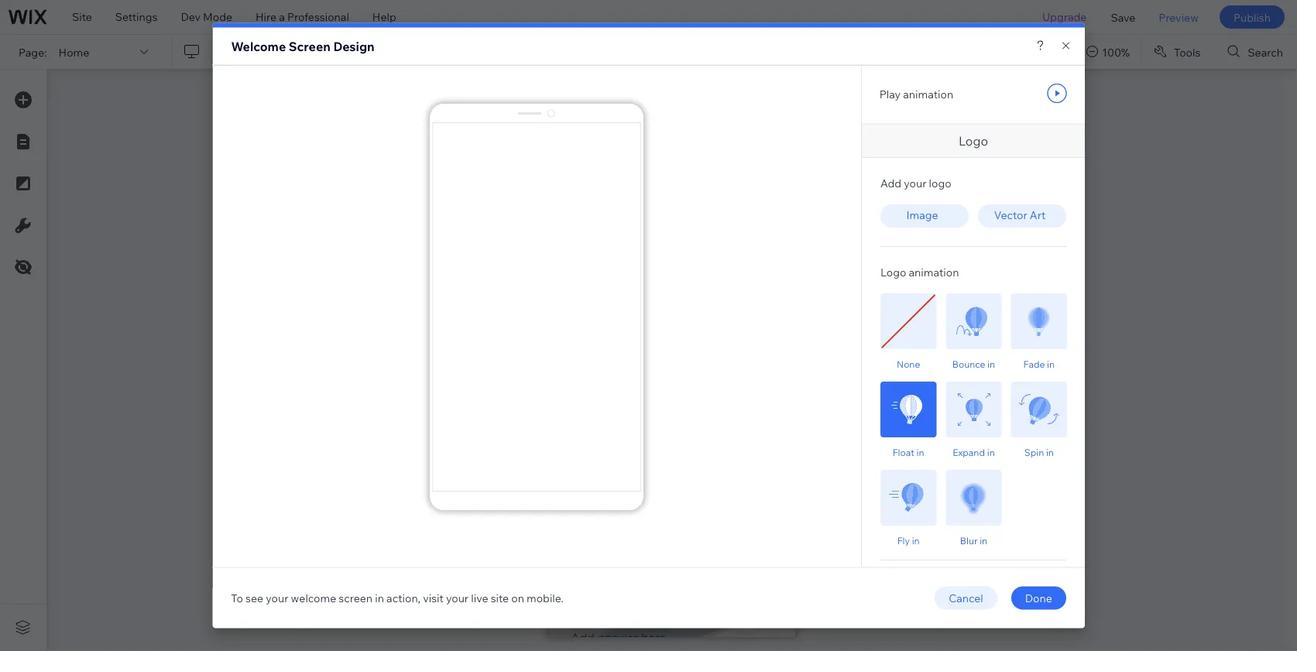 Task type: describe. For each thing, give the bounding box(es) containing it.
in for fade in
[[1047, 358, 1055, 370]]

100% button
[[1078, 35, 1141, 69]]

design
[[333, 39, 375, 54]]

welcome screen design
[[231, 39, 375, 54]]

preview button
[[1148, 0, 1211, 34]]

help
[[373, 10, 396, 24]]

in for blur in
[[980, 535, 988, 546]]

vector art button
[[978, 204, 1067, 228]]

2 horizontal spatial your
[[904, 176, 927, 190]]

add
[[881, 176, 902, 190]]

expand in
[[953, 446, 995, 458]]

done
[[1026, 591, 1053, 605]]

professional
[[287, 10, 349, 24]]

welcome
[[291, 591, 336, 605]]

100%
[[1103, 45, 1130, 59]]

search
[[1248, 45, 1284, 59]]

search button
[[1216, 35, 1298, 69]]

screen
[[289, 39, 330, 54]]

preview
[[1159, 10, 1199, 24]]

in for spin in
[[1046, 446, 1054, 458]]

site
[[491, 591, 509, 605]]

welcome
[[231, 39, 286, 54]]

cancel
[[949, 591, 984, 605]]

float in
[[893, 446, 924, 458]]

expand
[[953, 446, 985, 458]]

image button
[[881, 204, 969, 228]]

mobile.
[[527, 591, 564, 605]]

upgrade
[[1043, 10, 1087, 24]]

live
[[471, 591, 488, 605]]

animation for logo animation
[[909, 266, 959, 279]]

to see your welcome screen in action, visit your live site on mobile.
[[231, 591, 564, 605]]

bounce
[[953, 358, 986, 370]]

float
[[893, 446, 915, 458]]

fly
[[897, 535, 910, 546]]

logo for logo
[[959, 133, 988, 149]]

blur in
[[960, 535, 988, 546]]

hire
[[256, 10, 277, 24]]

vector
[[994, 208, 1028, 222]]

mode
[[203, 10, 232, 24]]

in for fly in
[[912, 535, 920, 546]]

publish
[[1234, 10, 1271, 24]]

bounce in
[[953, 358, 995, 370]]

fly in
[[897, 535, 920, 546]]

save button
[[1100, 0, 1148, 34]]

spin in
[[1025, 446, 1054, 458]]

logo for logo animation
[[881, 266, 906, 279]]



Task type: vqa. For each thing, say whether or not it's contained in the screenshot.
Play
yes



Task type: locate. For each thing, give the bounding box(es) containing it.
animation
[[903, 88, 954, 101], [909, 266, 959, 279]]

blur
[[960, 535, 978, 546]]

vector art
[[994, 208, 1046, 222]]

spin
[[1025, 446, 1044, 458]]

1 horizontal spatial your
[[446, 591, 469, 605]]

0 horizontal spatial your
[[266, 591, 289, 605]]

in right bounce in the bottom of the page
[[988, 358, 995, 370]]

play animation
[[880, 88, 954, 101]]

in right float
[[917, 446, 924, 458]]

visit
[[423, 591, 444, 605]]

in right the "spin"
[[1046, 446, 1054, 458]]

logo
[[929, 176, 952, 190]]

0 vertical spatial logo
[[959, 133, 988, 149]]

in right "expand"
[[987, 446, 995, 458]]

animation down image button
[[909, 266, 959, 279]]

publish button
[[1220, 5, 1285, 29]]

in for float in
[[917, 446, 924, 458]]

to
[[231, 591, 243, 605]]

done button
[[1012, 587, 1067, 610]]

your
[[904, 176, 927, 190], [266, 591, 289, 605], [446, 591, 469, 605]]

your right 'add'
[[904, 176, 927, 190]]

tools button
[[1142, 35, 1215, 69]]

action,
[[387, 591, 421, 605]]

on
[[511, 591, 524, 605]]

settings
[[115, 10, 158, 24]]

in right the blur
[[980, 535, 988, 546]]

none
[[897, 358, 920, 370]]

in right fade
[[1047, 358, 1055, 370]]

in for expand in
[[987, 446, 995, 458]]

in right screen
[[375, 591, 384, 605]]

dev mode
[[181, 10, 232, 24]]

play
[[880, 88, 901, 101]]

0 vertical spatial animation
[[903, 88, 954, 101]]

tools
[[1174, 45, 1201, 59]]

in
[[988, 358, 995, 370], [1047, 358, 1055, 370], [917, 446, 924, 458], [987, 446, 995, 458], [1046, 446, 1054, 458], [912, 535, 920, 546], [980, 535, 988, 546], [375, 591, 384, 605]]

cancel button
[[935, 587, 998, 610]]

fade in
[[1024, 358, 1055, 370]]

your right see
[[266, 591, 289, 605]]

1 vertical spatial animation
[[909, 266, 959, 279]]

add your logo
[[881, 176, 952, 190]]

fade
[[1024, 358, 1045, 370]]

hire a professional
[[256, 10, 349, 24]]

0 horizontal spatial logo
[[881, 266, 906, 279]]

site
[[72, 10, 92, 24]]

1 vertical spatial logo
[[881, 266, 906, 279]]

a
[[279, 10, 285, 24]]

logo animation
[[881, 266, 959, 279]]

home
[[59, 45, 89, 59]]

https://www.wix.com/mysite
[[266, 45, 408, 58]]

logo
[[959, 133, 988, 149], [881, 266, 906, 279]]

image
[[907, 208, 938, 222]]

in for bounce in
[[988, 358, 995, 370]]

art
[[1030, 208, 1046, 222]]

dev
[[181, 10, 201, 24]]

1 horizontal spatial logo
[[959, 133, 988, 149]]

animation right play
[[903, 88, 954, 101]]

in right "fly"
[[912, 535, 920, 546]]

screen
[[339, 591, 373, 605]]

your left live
[[446, 591, 469, 605]]

animation for play animation
[[903, 88, 954, 101]]

save
[[1111, 10, 1136, 24]]

see
[[246, 591, 263, 605]]



